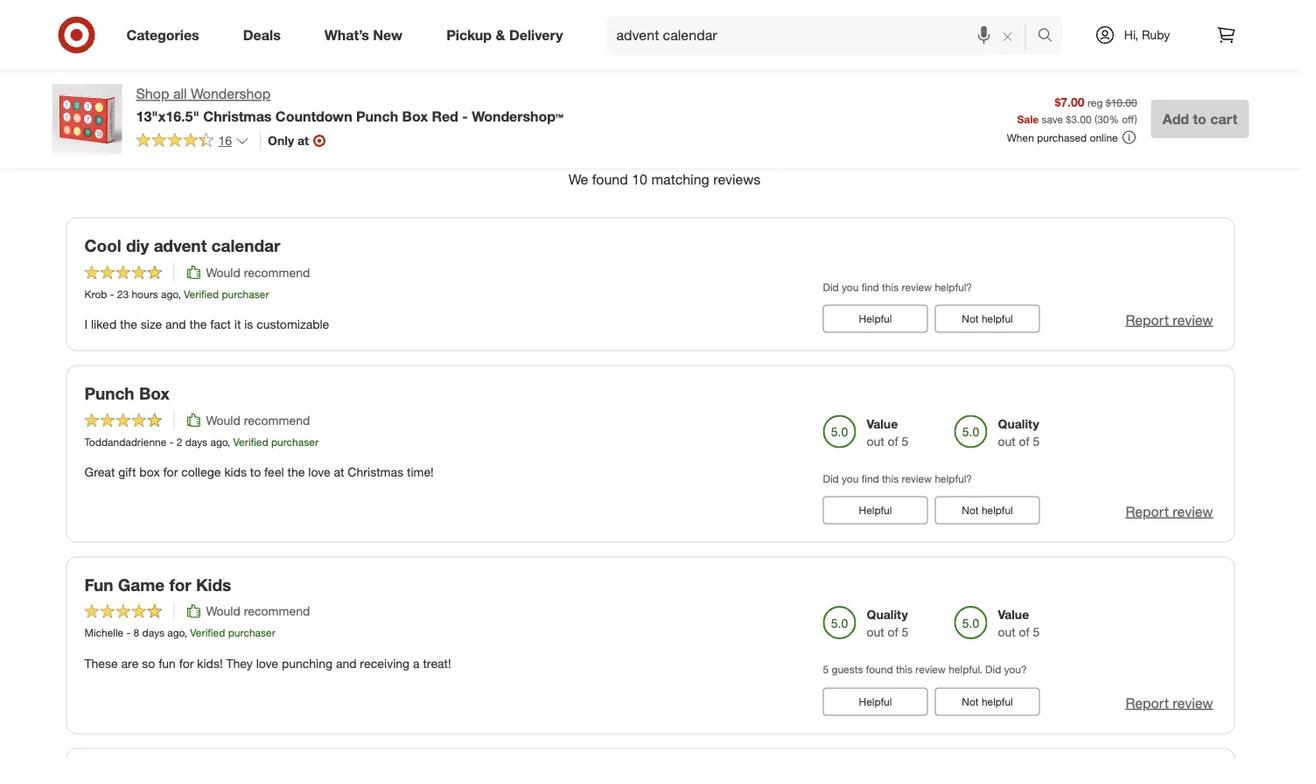 Task type: describe. For each thing, give the bounding box(es) containing it.
1 report review from the top
[[1126, 312, 1214, 329]]

find for out of 5
[[862, 472, 880, 485]]

hours
[[132, 288, 158, 301]]

find for would recommend
[[862, 281, 880, 294]]

ago for diy
[[161, 288, 178, 301]]

liked
[[91, 317, 117, 332]]

hi, ruby
[[1125, 27, 1171, 42]]

What can we help you find? suggestions appear below search field
[[606, 16, 1042, 54]]

advent
[[154, 236, 207, 256]]

1 report review button from the top
[[1126, 310, 1214, 330]]

add
[[1163, 110, 1190, 127]]

- inside shop all wondershop 13"x16.5" christmas countdown punch box red - wondershop™
[[463, 108, 468, 125]]

categories
[[127, 26, 199, 43]]

this for fun game for kids
[[896, 664, 913, 677]]

cool
[[84, 236, 121, 256]]

only at
[[268, 133, 309, 148]]

$7.00 reg $10.00 sale save $ 3.00 ( 30 % off )
[[1018, 94, 1138, 126]]

did for would recommend
[[823, 281, 839, 294]]

hi,
[[1125, 27, 1139, 42]]

so
[[142, 656, 155, 671]]

krob
[[84, 288, 107, 301]]

&
[[496, 26, 506, 43]]

what's new link
[[310, 16, 425, 54]]

1 horizontal spatial and
[[336, 656, 357, 671]]

i liked the size and the fact it is customizable
[[84, 317, 329, 332]]

toddandadrienne - 2 days ago , verified purchaser
[[84, 435, 319, 449]]

helpful for punch box
[[859, 504, 893, 517]]

3.00
[[1072, 112, 1092, 126]]

search button
[[1030, 16, 1072, 58]]

customizable
[[257, 317, 329, 332]]

fun
[[159, 656, 176, 671]]

sale
[[1018, 112, 1039, 126]]

2 vertical spatial did
[[986, 664, 1002, 677]]

1 horizontal spatial the
[[190, 317, 207, 332]]

2 vertical spatial for
[[179, 656, 194, 671]]

16 link
[[136, 132, 250, 152]]

treat!
[[423, 656, 451, 671]]

1 report from the top
[[1126, 312, 1170, 329]]

these are so fun for kids! they love punching and receiving a treat!
[[84, 656, 451, 671]]

kids!
[[197, 656, 223, 671]]

to inside button
[[1194, 110, 1207, 127]]

report for punch box
[[1126, 503, 1170, 520]]

only
[[268, 133, 294, 148]]

not helpful button for fun game for kids
[[936, 688, 1041, 716]]

great gift box for college kids to feel the love at christmas time!
[[84, 464, 434, 480]]

, for box
[[227, 435, 230, 449]]

diy
[[126, 236, 149, 256]]

1 vertical spatial box
[[139, 384, 170, 404]]

fun
[[84, 576, 113, 596]]

$7.00
[[1055, 94, 1085, 110]]

gift
[[118, 464, 136, 480]]

verified for punch box
[[233, 435, 268, 449]]

5 guests found this review helpful. did you?
[[823, 664, 1028, 677]]

0 horizontal spatial to
[[250, 464, 261, 480]]

we found 10 matching reviews
[[569, 171, 761, 188]]

1 vertical spatial for
[[169, 576, 191, 596]]

1 not helpful button from the top
[[936, 305, 1041, 333]]

1 horizontal spatial love
[[309, 464, 331, 480]]

when
[[1007, 131, 1035, 144]]

deals
[[243, 26, 281, 43]]

delivery
[[509, 26, 563, 43]]

1 horizontal spatial christmas
[[348, 464, 404, 480]]

what's
[[325, 26, 369, 43]]

report review button for punch box
[[1126, 502, 1214, 522]]

0 vertical spatial value
[[867, 416, 898, 432]]

are
[[121, 656, 139, 671]]

online
[[1091, 131, 1119, 144]]

did you find this review helpful? for out of 5
[[823, 472, 973, 485]]

categories link
[[112, 16, 221, 54]]

purchased
[[1038, 131, 1088, 144]]

$
[[1067, 112, 1072, 126]]

8
[[134, 627, 139, 640]]

matching
[[652, 171, 710, 188]]

- for fun game for kids
[[127, 627, 131, 640]]

23
[[117, 288, 129, 301]]

Verified purchases checkbox
[[1095, 116, 1113, 133]]

we
[[569, 171, 589, 188]]

1 horizontal spatial value
[[999, 608, 1030, 623]]

pickup & delivery
[[447, 26, 563, 43]]

0 horizontal spatial and
[[166, 317, 186, 332]]

0 vertical spatial this
[[883, 281, 899, 294]]

photos
[[1152, 93, 1195, 110]]

pickup & delivery link
[[432, 16, 585, 54]]

1 not from the top
[[962, 313, 979, 326]]

kids
[[196, 576, 231, 596]]

purchaser for cool diy advent calendar
[[222, 288, 269, 301]]

$10.00
[[1106, 96, 1138, 109]]

you for out of 5
[[842, 472, 859, 485]]

verified for cool diy advent calendar
[[184, 288, 219, 301]]

countdown
[[276, 108, 353, 125]]

time!
[[407, 464, 434, 480]]

would recommend for fun game for kids
[[206, 604, 310, 620]]

helpful for punch box
[[982, 504, 1014, 517]]

- for cool diy advent calendar
[[110, 288, 114, 301]]

purchaser for fun game for kids
[[228, 627, 276, 640]]

purchases
[[1171, 116, 1236, 133]]

- for punch box
[[170, 435, 174, 449]]

recommend for fun game for kids
[[244, 604, 310, 620]]

off
[[1123, 112, 1135, 126]]

feel
[[264, 464, 284, 480]]

)
[[1135, 112, 1138, 126]]

kids
[[224, 464, 247, 480]]

1 vertical spatial love
[[256, 656, 278, 671]]

not for punch box
[[962, 504, 979, 517]]

they
[[226, 656, 253, 671]]

recommend for punch box
[[244, 413, 310, 428]]

punching
[[282, 656, 333, 671]]

all
[[173, 85, 187, 102]]

recommend for cool diy advent calendar
[[244, 265, 310, 280]]

what's new
[[325, 26, 403, 43]]

days for game
[[142, 627, 165, 640]]

punch box
[[84, 384, 170, 404]]

(
[[1095, 112, 1098, 126]]

not helpful for fun game for kids
[[962, 696, 1014, 709]]

is
[[244, 317, 253, 332]]

fact
[[210, 317, 231, 332]]

0 vertical spatial quality
[[999, 416, 1040, 432]]



Task type: locate. For each thing, give the bounding box(es) containing it.
did you find this review helpful?
[[823, 281, 973, 294], [823, 472, 973, 485]]

0 horizontal spatial a
[[413, 656, 420, 671]]

- left 8 on the bottom left of page
[[127, 627, 131, 640]]

punch inside shop all wondershop 13"x16.5" christmas countdown punch box red - wondershop™
[[356, 108, 399, 125]]

2 vertical spatial ago
[[167, 627, 184, 640]]

0 vertical spatial helpful button
[[823, 305, 929, 333]]

days right 8 on the bottom left of page
[[142, 627, 165, 640]]

2 vertical spatial would
[[206, 604, 241, 620]]

report review button for fun game for kids
[[1126, 694, 1214, 714]]

1 vertical spatial value
[[999, 608, 1030, 623]]

helpful button for punch box
[[823, 497, 929, 525]]

0 vertical spatial report
[[1126, 312, 1170, 329]]

0 horizontal spatial value out of 5
[[867, 416, 909, 449]]

2 helpful from the top
[[982, 504, 1014, 517]]

1 vertical spatial and
[[336, 656, 357, 671]]

0 vertical spatial box
[[402, 108, 428, 125]]

not for fun game for kids
[[962, 696, 979, 709]]

2 not from the top
[[962, 504, 979, 517]]

reviews
[[714, 171, 761, 188]]

wondershop
[[191, 85, 271, 102]]

helpful? for would recommend
[[935, 281, 973, 294]]

purchaser up feel
[[271, 435, 319, 449]]

0 vertical spatial christmas
[[203, 108, 272, 125]]

verified up the i liked the size and the fact it is customizable
[[184, 288, 219, 301]]

recommend up these are so fun for kids! they love punching and receiving a treat!
[[244, 604, 310, 620]]

would recommend down the kids
[[206, 604, 310, 620]]

0 vertical spatial would
[[206, 265, 241, 280]]

1 horizontal spatial at
[[334, 464, 344, 480]]

michelle
[[84, 627, 124, 640]]

at right feel
[[334, 464, 344, 480]]

you?
[[1005, 664, 1028, 677]]

, right the hours
[[178, 288, 181, 301]]

ago up fun
[[167, 627, 184, 640]]

3 not helpful from the top
[[962, 696, 1014, 709]]

verified up great gift box for college kids to feel the love at christmas time!
[[233, 435, 268, 449]]

1 vertical spatial a
[[413, 656, 420, 671]]

write a review
[[616, 30, 686, 43]]

2 vertical spatial report
[[1126, 695, 1170, 712]]

image of 13"x16.5" christmas countdown punch box red - wondershop™ image
[[52, 84, 122, 154]]

0 vertical spatial helpful
[[859, 313, 893, 326]]

2 vertical spatial helpful button
[[823, 688, 929, 716]]

0 horizontal spatial christmas
[[203, 108, 272, 125]]

purchaser up is
[[222, 288, 269, 301]]

reg
[[1088, 96, 1104, 109]]

2 helpful? from the top
[[935, 472, 973, 485]]

1 vertical spatial at
[[334, 464, 344, 480]]

3 recommend from the top
[[244, 604, 310, 620]]

1 vertical spatial christmas
[[348, 464, 404, 480]]

find
[[862, 281, 880, 294], [862, 472, 880, 485]]

2 would from the top
[[206, 413, 241, 428]]

calendar
[[212, 236, 281, 256]]

30
[[1098, 112, 1110, 126]]

verified
[[1120, 116, 1167, 133], [184, 288, 219, 301], [233, 435, 268, 449], [190, 627, 225, 640]]

1 vertical spatial days
[[142, 627, 165, 640]]

1 vertical spatial helpful?
[[935, 472, 973, 485]]

2 report review button from the top
[[1126, 502, 1214, 522]]

recommend down calendar
[[244, 265, 310, 280]]

3 not from the top
[[962, 696, 979, 709]]

not helpful for punch box
[[962, 504, 1014, 517]]

report
[[1126, 312, 1170, 329], [1126, 503, 1170, 520], [1126, 695, 1170, 712]]

box left red
[[402, 108, 428, 125]]

10
[[632, 171, 648, 188]]

for right fun
[[179, 656, 194, 671]]

great
[[84, 464, 115, 480]]

punch up toddandadrienne
[[84, 384, 134, 404]]

1 vertical spatial quality out of 5
[[867, 608, 909, 641]]

you for would recommend
[[842, 281, 859, 294]]

and left receiving
[[336, 656, 357, 671]]

report review for fun game for kids
[[1126, 695, 1214, 712]]

punch
[[356, 108, 399, 125], [84, 384, 134, 404]]

2 helpful button from the top
[[823, 497, 929, 525]]

1 vertical spatial helpful button
[[823, 497, 929, 525]]

0 vertical spatial would recommend
[[206, 265, 310, 280]]

2 horizontal spatial the
[[288, 464, 305, 480]]

christmas left the time!
[[348, 464, 404, 480]]

love right feel
[[309, 464, 331, 480]]

0 vertical spatial ,
[[178, 288, 181, 301]]

0 horizontal spatial days
[[142, 627, 165, 640]]

1 helpful from the top
[[859, 313, 893, 326]]

krob - 23 hours ago , verified purchaser
[[84, 288, 269, 301]]

2 vertical spatial not helpful
[[962, 696, 1014, 709]]

2 vertical spatial helpful
[[982, 696, 1014, 709]]

report for fun game for kids
[[1126, 695, 1170, 712]]

1 vertical spatial helpful
[[982, 504, 1014, 517]]

found
[[592, 171, 628, 188], [867, 664, 894, 677]]

days
[[185, 435, 208, 449], [142, 627, 165, 640]]

3 would recommend from the top
[[206, 604, 310, 620]]

1 find from the top
[[862, 281, 880, 294]]

1 vertical spatial would recommend
[[206, 413, 310, 428]]

recommend up feel
[[244, 413, 310, 428]]

and
[[166, 317, 186, 332], [336, 656, 357, 671]]

2 vertical spatial report review button
[[1126, 694, 1214, 714]]

0 vertical spatial love
[[309, 464, 331, 480]]

would up toddandadrienne - 2 days ago , verified purchaser
[[206, 413, 241, 428]]

1 did you find this review helpful? from the top
[[823, 281, 973, 294]]

found right guests
[[867, 664, 894, 677]]

report review for punch box
[[1126, 503, 1214, 520]]

with
[[1120, 93, 1148, 110]]

at
[[298, 133, 309, 148], [334, 464, 344, 480]]

3 would from the top
[[206, 604, 241, 620]]

0 horizontal spatial found
[[592, 171, 628, 188]]

1 vertical spatial helpful
[[859, 504, 893, 517]]

would down calendar
[[206, 265, 241, 280]]

0 vertical spatial value out of 5
[[867, 416, 909, 449]]

- right red
[[463, 108, 468, 125]]

ago
[[161, 288, 178, 301], [211, 435, 227, 449], [167, 627, 184, 640]]

-
[[463, 108, 468, 125], [110, 288, 114, 301], [170, 435, 174, 449], [127, 627, 131, 640]]

2 vertical spatial purchaser
[[228, 627, 276, 640]]

the left fact
[[190, 317, 207, 332]]

you
[[842, 281, 859, 294], [842, 472, 859, 485]]

0 vertical spatial a
[[645, 30, 651, 43]]

0 vertical spatial report review
[[1126, 312, 1214, 329]]

ago up the kids
[[211, 435, 227, 449]]

1 vertical spatial ,
[[227, 435, 230, 449]]

1 horizontal spatial a
[[645, 30, 651, 43]]

0 vertical spatial not
[[962, 313, 979, 326]]

box
[[139, 464, 160, 480]]

days for box
[[185, 435, 208, 449]]

0 vertical spatial found
[[592, 171, 628, 188]]

1 vertical spatial you
[[842, 472, 859, 485]]

with photos
[[1120, 93, 1195, 110]]

13"x16.5"
[[136, 108, 199, 125]]

review inside write a review button
[[654, 30, 686, 43]]

helpful for fun game for kids
[[982, 696, 1014, 709]]

1 vertical spatial quality
[[867, 608, 909, 623]]

0 horizontal spatial the
[[120, 317, 137, 332]]

3 report from the top
[[1126, 695, 1170, 712]]

2 vertical spatial helpful
[[859, 696, 893, 709]]

0 vertical spatial quality out of 5
[[999, 416, 1041, 449]]

not helpful
[[962, 313, 1014, 326], [962, 504, 1014, 517], [962, 696, 1014, 709]]

quality out of 5
[[999, 416, 1041, 449], [867, 608, 909, 641]]

2 you from the top
[[842, 472, 859, 485]]

purchaser for punch box
[[271, 435, 319, 449]]

2 horizontal spatial ,
[[227, 435, 230, 449]]

guests
[[832, 664, 864, 677]]

1 horizontal spatial to
[[1194, 110, 1207, 127]]

new
[[373, 26, 403, 43]]

found left the 10
[[592, 171, 628, 188]]

verified up kids!
[[190, 627, 225, 640]]

purchaser
[[222, 288, 269, 301], [271, 435, 319, 449], [228, 627, 276, 640]]

1 vertical spatial to
[[250, 464, 261, 480]]

0 vertical spatial for
[[163, 464, 178, 480]]

2 report from the top
[[1126, 503, 1170, 520]]

verified down with
[[1120, 116, 1167, 133]]

would recommend up great gift box for college kids to feel the love at christmas time!
[[206, 413, 310, 428]]

0 vertical spatial helpful?
[[935, 281, 973, 294]]

0 vertical spatial days
[[185, 435, 208, 449]]

1 vertical spatial punch
[[84, 384, 134, 404]]

value
[[867, 416, 898, 432], [999, 608, 1030, 623]]

review
[[654, 30, 686, 43], [902, 281, 933, 294], [1174, 312, 1214, 329], [902, 472, 933, 485], [1174, 503, 1214, 520], [916, 664, 946, 677], [1174, 695, 1214, 712]]

1 vertical spatial report review button
[[1126, 502, 1214, 522]]

1 horizontal spatial ,
[[184, 627, 187, 640]]

0 vertical spatial did
[[823, 281, 839, 294]]

save
[[1042, 112, 1064, 126]]

2 find from the top
[[862, 472, 880, 485]]

helpful for fun game for kids
[[859, 696, 893, 709]]

this for punch box
[[883, 472, 899, 485]]

2 did you find this review helpful? from the top
[[823, 472, 973, 485]]

1 vertical spatial value out of 5
[[999, 608, 1041, 641]]

1 vertical spatial find
[[862, 472, 880, 485]]

fun game for kids
[[84, 576, 231, 596]]

did for out of 5
[[823, 472, 839, 485]]

helpful button for fun game for kids
[[823, 688, 929, 716]]

0 vertical spatial helpful
[[982, 313, 1014, 326]]

3 helpful from the top
[[982, 696, 1014, 709]]

i
[[84, 317, 88, 332]]

a left treat!
[[413, 656, 420, 671]]

ago for game
[[167, 627, 184, 640]]

wondershop™
[[472, 108, 564, 125]]

a inside button
[[645, 30, 651, 43]]

report review
[[1126, 312, 1214, 329], [1126, 503, 1214, 520], [1126, 695, 1214, 712]]

would for cool diy advent calendar
[[206, 265, 241, 280]]

love right they
[[256, 656, 278, 671]]

3 report review from the top
[[1126, 695, 1214, 712]]

0 horizontal spatial punch
[[84, 384, 134, 404]]

shop all wondershop 13"x16.5" christmas countdown punch box red - wondershop™
[[136, 85, 564, 125]]

1 vertical spatial ago
[[211, 435, 227, 449]]

%
[[1110, 112, 1120, 126]]

for right box
[[163, 464, 178, 480]]

would down the kids
[[206, 604, 241, 620]]

when purchased online
[[1007, 131, 1119, 144]]

toddandadrienne
[[84, 435, 167, 449]]

1 vertical spatial report
[[1126, 503, 1170, 520]]

purchaser up they
[[228, 627, 276, 640]]

, for diy
[[178, 288, 181, 301]]

1 vertical spatial not helpful
[[962, 504, 1014, 517]]

add to cart
[[1163, 110, 1238, 127]]

2 vertical spatial recommend
[[244, 604, 310, 620]]

1 helpful button from the top
[[823, 305, 929, 333]]

2 vertical spatial ,
[[184, 627, 187, 640]]

deals link
[[228, 16, 303, 54]]

would for fun game for kids
[[206, 604, 241, 620]]

college
[[181, 464, 221, 480]]

to
[[1194, 110, 1207, 127], [250, 464, 261, 480]]

would recommend for punch box
[[206, 413, 310, 428]]

0 vertical spatial not helpful button
[[936, 305, 1041, 333]]

- left 23
[[110, 288, 114, 301]]

1 horizontal spatial box
[[402, 108, 428, 125]]

2 not helpful from the top
[[962, 504, 1014, 517]]

5
[[902, 434, 909, 449], [1034, 434, 1041, 449], [902, 625, 909, 641], [1034, 625, 1041, 641], [823, 664, 829, 677]]

christmas down wondershop
[[203, 108, 272, 125]]

, right 8 on the bottom left of page
[[184, 627, 187, 640]]

2 would recommend from the top
[[206, 413, 310, 428]]

box inside shop all wondershop 13"x16.5" christmas countdown punch box red - wondershop™
[[402, 108, 428, 125]]

1 would from the top
[[206, 265, 241, 280]]

did you find this review helpful? for would recommend
[[823, 281, 973, 294]]

cool diy advent calendar
[[84, 236, 281, 256]]

it
[[234, 317, 241, 332]]

1 vertical spatial found
[[867, 664, 894, 677]]

- left 2 at bottom
[[170, 435, 174, 449]]

punch right countdown
[[356, 108, 399, 125]]

2
[[177, 435, 182, 449]]

1 horizontal spatial quality
[[999, 416, 1040, 432]]

these
[[84, 656, 118, 671]]

receiving
[[360, 656, 410, 671]]

2 report review from the top
[[1126, 503, 1214, 520]]

ruby
[[1143, 27, 1171, 42]]

christmas inside shop all wondershop 13"x16.5" christmas countdown punch box red - wondershop™
[[203, 108, 272, 125]]

write a review button
[[608, 23, 694, 51]]

0 horizontal spatial at
[[298, 133, 309, 148]]

1 you from the top
[[842, 281, 859, 294]]

0 vertical spatial to
[[1194, 110, 1207, 127]]

write
[[616, 30, 642, 43]]

0 horizontal spatial quality
[[867, 608, 909, 623]]

value out of 5
[[867, 416, 909, 449], [999, 608, 1041, 641]]

for left the kids
[[169, 576, 191, 596]]

3 not helpful button from the top
[[936, 688, 1041, 716]]

a right write
[[645, 30, 651, 43]]

helpful? for out of 5
[[935, 472, 973, 485]]

0 vertical spatial at
[[298, 133, 309, 148]]

quality
[[999, 416, 1040, 432], [867, 608, 909, 623]]

1 would recommend from the top
[[206, 265, 310, 280]]

would recommend for cool diy advent calendar
[[206, 265, 310, 280]]

1 helpful? from the top
[[935, 281, 973, 294]]

2 recommend from the top
[[244, 413, 310, 428]]

1 horizontal spatial punch
[[356, 108, 399, 125]]

With photos checkbox
[[1095, 92, 1113, 110]]

0 horizontal spatial quality out of 5
[[867, 608, 909, 641]]

for
[[163, 464, 178, 480], [169, 576, 191, 596], [179, 656, 194, 671]]

0 vertical spatial purchaser
[[222, 288, 269, 301]]

ago right the hours
[[161, 288, 178, 301]]

not helpful button for punch box
[[936, 497, 1041, 525]]

2 vertical spatial this
[[896, 664, 913, 677]]

1 not helpful from the top
[[962, 313, 1014, 326]]

1 vertical spatial did
[[823, 472, 839, 485]]

the
[[120, 317, 137, 332], [190, 317, 207, 332], [288, 464, 305, 480]]

, up the kids
[[227, 435, 230, 449]]

to left feel
[[250, 464, 261, 480]]

would for punch box
[[206, 413, 241, 428]]

would recommend down calendar
[[206, 265, 310, 280]]

0 horizontal spatial box
[[139, 384, 170, 404]]

1 helpful from the top
[[982, 313, 1014, 326]]

and right size
[[166, 317, 186, 332]]

verified purchases
[[1120, 116, 1236, 133]]

1 vertical spatial would
[[206, 413, 241, 428]]

0 vertical spatial report review button
[[1126, 310, 1214, 330]]

1 horizontal spatial value out of 5
[[999, 608, 1041, 641]]

size
[[141, 317, 162, 332]]

3 report review button from the top
[[1126, 694, 1214, 714]]

red
[[432, 108, 459, 125]]

, for game
[[184, 627, 187, 640]]

1 recommend from the top
[[244, 265, 310, 280]]

helpful
[[859, 313, 893, 326], [859, 504, 893, 517], [859, 696, 893, 709]]

love
[[309, 464, 331, 480], [256, 656, 278, 671]]

the left size
[[120, 317, 137, 332]]

3 helpful button from the top
[[823, 688, 929, 716]]

box up toddandadrienne
[[139, 384, 170, 404]]

at right "only"
[[298, 133, 309, 148]]

ago for box
[[211, 435, 227, 449]]

3 helpful from the top
[[859, 696, 893, 709]]

1 horizontal spatial days
[[185, 435, 208, 449]]

days right 2 at bottom
[[185, 435, 208, 449]]

2 helpful from the top
[[859, 504, 893, 517]]

the right feel
[[288, 464, 305, 480]]

2 not helpful button from the top
[[936, 497, 1041, 525]]

this
[[883, 281, 899, 294], [883, 472, 899, 485], [896, 664, 913, 677]]

verified for fun game for kids
[[190, 627, 225, 640]]

1 horizontal spatial quality out of 5
[[999, 416, 1041, 449]]

recommend
[[244, 265, 310, 280], [244, 413, 310, 428], [244, 604, 310, 620]]

1 vertical spatial purchaser
[[271, 435, 319, 449]]

0 vertical spatial and
[[166, 317, 186, 332]]

to right add
[[1194, 110, 1207, 127]]

0 horizontal spatial value
[[867, 416, 898, 432]]

search
[[1030, 28, 1072, 45]]

cart
[[1211, 110, 1238, 127]]



Task type: vqa. For each thing, say whether or not it's contained in the screenshot.
'info' for 18th
no



